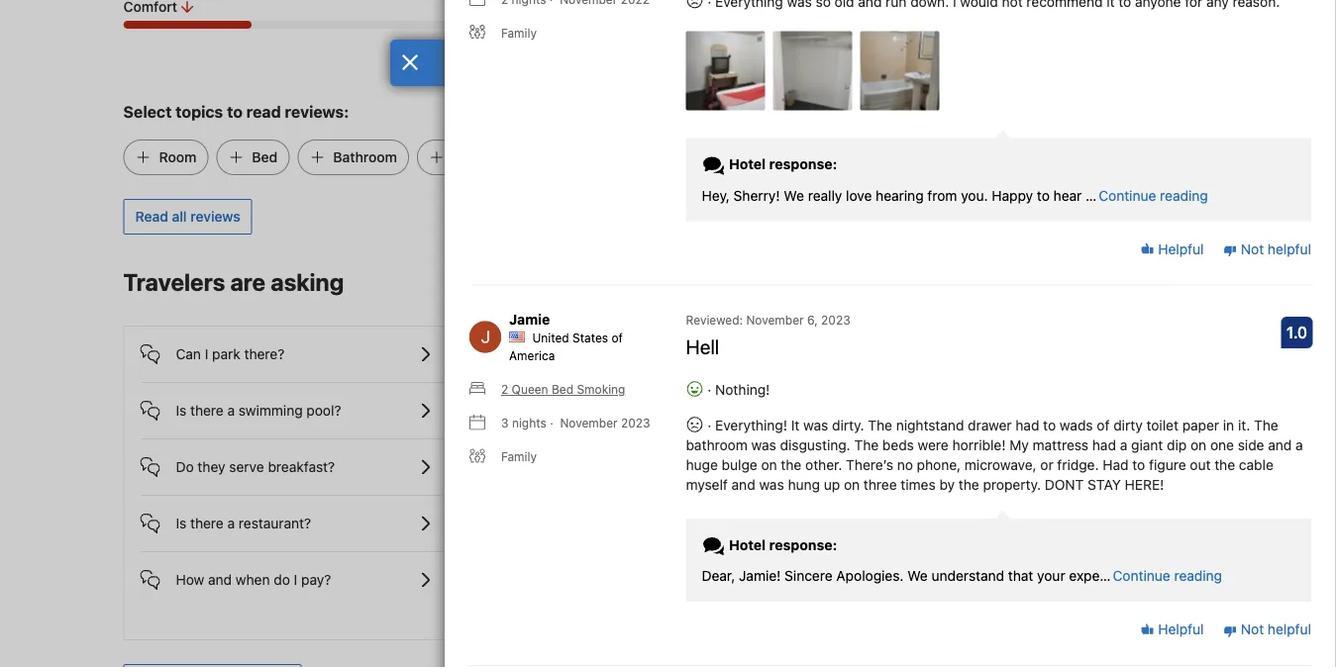 Task type: locate. For each thing, give the bounding box(es) containing it.
the up hung
[[781, 457, 802, 473]]

mattress
[[1033, 437, 1089, 454]]

balcony?
[[695, 531, 752, 548]]

view?
[[547, 606, 583, 622]]

side
[[1238, 437, 1265, 454]]

1 vertical spatial helpful button
[[1141, 620, 1204, 640]]

0 vertical spatial helpful
[[1268, 241, 1312, 257]]

of up spa?
[[612, 331, 623, 345]]

2 not helpful button from the top
[[1224, 620, 1312, 640]]

nightstand
[[896, 417, 964, 434]]

0 vertical spatial is
[[547, 346, 558, 363]]

0 vertical spatial hotel
[[729, 156, 766, 172]]

1 vertical spatial not
[[1241, 622, 1264, 638]]

i right the do
[[294, 572, 298, 588]]

1 horizontal spatial bed
[[552, 383, 574, 397]]

2023 right the 6,
[[821, 313, 851, 327]]

2 helpful button from the top
[[1141, 620, 1204, 640]]

continue reading link right expe…
[[1113, 567, 1223, 586]]

not helpful for hey, sherry! we really love hearing from you. happy to hear … continue reading
[[1238, 241, 1312, 257]]

0 vertical spatial helpful
[[1155, 241, 1204, 257]]

are there rooms with a balcony? button
[[511, 512, 825, 552]]

helpful button
[[1141, 239, 1204, 259], [1141, 620, 1204, 640]]

is down do
[[176, 516, 187, 532]]

united
[[532, 331, 569, 345]]

with for a
[[654, 531, 680, 548]]

1 vertical spatial hotel response:
[[726, 537, 837, 553]]

response:
[[769, 156, 837, 172], [769, 537, 837, 553]]

are
[[547, 531, 569, 548], [547, 586, 569, 602]]

is for is there a restaurant?
[[176, 516, 187, 532]]

is down united
[[547, 346, 558, 363]]

1 vertical spatial not helpful button
[[1224, 620, 1312, 640]]

are there rooms with an ocean view? button
[[511, 569, 825, 624]]

are for the
[[584, 401, 605, 417]]

1 rooms from the top
[[610, 531, 650, 548]]

1 vertical spatial of
[[1097, 417, 1110, 434]]

to
[[227, 102, 243, 121], [1037, 187, 1050, 203], [1043, 417, 1056, 434], [1133, 457, 1146, 473]]

can i park there?
[[176, 346, 285, 363]]

2 check- from the left
[[720, 401, 764, 417]]

was down everything!
[[752, 437, 777, 454]]

1 vertical spatial i
[[294, 572, 298, 588]]

it
[[791, 417, 800, 434]]

asking
[[271, 268, 344, 296]]

0 horizontal spatial are
[[230, 268, 266, 296]]

an
[[684, 586, 700, 602]]

was left hung
[[759, 477, 784, 493]]

are for asking
[[230, 268, 266, 296]]

2 with from the top
[[654, 586, 680, 602]]

we left really
[[784, 187, 804, 203]]

1 vertical spatial reading
[[1175, 568, 1223, 584]]

0 vertical spatial november
[[746, 313, 804, 327]]

1 helpful from the top
[[1155, 241, 1204, 257]]

· for · nothing!
[[708, 382, 712, 398]]

out inside what are the check-in and check- out times?
[[547, 420, 568, 437]]

travelers
[[123, 268, 225, 296]]

0 vertical spatial was
[[804, 417, 829, 434]]

rooms down are there rooms with a balcony?
[[610, 586, 650, 602]]

2 hotel response: from the top
[[726, 537, 837, 553]]

of inside united states of america
[[612, 331, 623, 345]]

select topics to read reviews:
[[123, 102, 349, 121]]

continue reading link right …
[[1099, 186, 1208, 205]]

1 horizontal spatial we
[[908, 568, 928, 584]]

how and when do i pay? button
[[140, 553, 454, 592]]

drawer
[[968, 417, 1012, 434]]

there inside are there rooms with an ocean view?
[[573, 586, 606, 602]]

hotel up the jamie!
[[729, 537, 766, 553]]

rooms inside are there rooms with an ocean view?
[[610, 586, 650, 602]]

2
[[501, 383, 509, 397]]

there for is there a spa?
[[561, 346, 595, 363]]

the
[[608, 401, 629, 417], [781, 457, 802, 473], [1215, 457, 1236, 473], [959, 477, 980, 493]]

1 response: from the top
[[769, 156, 837, 172]]

0 vertical spatial not
[[1241, 241, 1264, 257]]

0 vertical spatial continue
[[1099, 187, 1157, 203]]

continue right …
[[1099, 187, 1157, 203]]

response: up really
[[769, 156, 837, 172]]

helpful for hey, sherry! we really love hearing from you. happy to hear … continue reading
[[1268, 241, 1312, 257]]

to up here! at the bottom of the page
[[1133, 457, 1146, 473]]

1 are from the top
[[547, 531, 569, 548]]

are left asking
[[230, 268, 266, 296]]

2 are from the top
[[547, 586, 569, 602]]

1 vertical spatial continue reading link
[[1113, 567, 1223, 586]]

value for money 3.4 meter
[[495, 21, 842, 29]]

dear, jamie! sincere apologies. we understand that your expe… continue reading
[[702, 568, 1223, 584]]

1 horizontal spatial had
[[1093, 437, 1117, 454]]

0 vertical spatial in
[[677, 401, 688, 417]]

1 not helpful button from the top
[[1224, 239, 1312, 259]]

0 vertical spatial response:
[[769, 156, 837, 172]]

and
[[692, 401, 716, 417], [1268, 437, 1292, 454], [732, 477, 756, 493], [208, 572, 232, 588]]

reading
[[1160, 187, 1208, 203], [1175, 568, 1223, 584]]

on right bulge
[[761, 457, 777, 473]]

1 vertical spatial continue
[[1113, 568, 1171, 584]]

in
[[677, 401, 688, 417], [1223, 417, 1235, 434]]

1 vertical spatial are
[[547, 586, 569, 602]]

cable
[[1239, 457, 1274, 473]]

0 vertical spatial of
[[612, 331, 623, 345]]

are up times?
[[584, 401, 605, 417]]

disgusting.
[[780, 437, 851, 454]]

helpful
[[1268, 241, 1312, 257], [1268, 622, 1312, 638]]

reviews
[[190, 208, 240, 225]]

had up my
[[1016, 417, 1040, 434]]

or
[[1041, 457, 1054, 473]]

everything!
[[715, 417, 788, 434]]

1 horizontal spatial out
[[1190, 457, 1211, 473]]

hotel response: up sherry!
[[726, 156, 837, 172]]

are inside are there rooms with a balcony? button
[[547, 531, 569, 548]]

on down 'paper'
[[1191, 437, 1207, 454]]

bed up what
[[552, 383, 574, 397]]

close image
[[401, 54, 419, 70]]

united states of america
[[509, 331, 623, 363]]

fridge.
[[1058, 457, 1099, 473]]

is inside 'button'
[[176, 403, 187, 419]]

there for are there rooms with an ocean view?
[[573, 586, 606, 602]]

0 horizontal spatial in
[[677, 401, 688, 417]]

1 horizontal spatial check-
[[720, 401, 764, 417]]

i
[[205, 346, 208, 363], [294, 572, 298, 588]]

not
[[1241, 241, 1264, 257], [1241, 622, 1264, 638]]

hotel response: for sherry!
[[726, 156, 837, 172]]

there inside 'button'
[[190, 403, 224, 419]]

2 helpful from the top
[[1268, 622, 1312, 638]]

all
[[172, 208, 187, 225]]

· up bathroom
[[704, 417, 715, 434]]

expe…
[[1069, 568, 1111, 584]]

is for is there a swimming pool?
[[176, 403, 187, 419]]

with inside button
[[654, 531, 680, 548]]

1 vertical spatial we
[[908, 568, 928, 584]]

1 vertical spatial are
[[584, 401, 605, 417]]

one
[[1211, 437, 1234, 454]]

a inside 'button'
[[227, 403, 235, 419]]

continue right expe…
[[1113, 568, 1171, 584]]

1 vertical spatial november
[[560, 416, 618, 430]]

were
[[918, 437, 949, 454]]

of left dirty
[[1097, 417, 1110, 434]]

is up do
[[176, 403, 187, 419]]

what are the check-in and check- out times?
[[547, 401, 764, 437]]

i right "can"
[[205, 346, 208, 363]]

1 hotel response: from the top
[[726, 156, 837, 172]]

out down one
[[1190, 457, 1211, 473]]

understand
[[932, 568, 1005, 584]]

hotel response: up the jamie!
[[726, 537, 837, 553]]

paper
[[1183, 417, 1220, 434]]

0 vertical spatial rooms
[[610, 531, 650, 548]]

read
[[246, 102, 281, 121]]

room
[[159, 149, 197, 165]]

the inside what are the check-in and check- out times?
[[608, 401, 629, 417]]

had up had
[[1093, 437, 1117, 454]]

rooms inside button
[[610, 531, 650, 548]]

helpful for hey, sherry! we really love hearing from you. happy to hear … continue reading
[[1155, 241, 1204, 257]]

read all reviews button
[[123, 199, 252, 235]]

0 vertical spatial bed
[[252, 149, 278, 165]]

2 horizontal spatial on
[[1191, 437, 1207, 454]]

0 horizontal spatial on
[[761, 457, 777, 473]]

with
[[654, 531, 680, 548], [654, 586, 680, 602]]

0 horizontal spatial bed
[[252, 149, 278, 165]]

we right the apologies.
[[908, 568, 928, 584]]

my
[[1010, 437, 1029, 454]]

2 vertical spatial on
[[844, 477, 860, 493]]

0 vertical spatial 2023
[[821, 313, 851, 327]]

0 horizontal spatial we
[[784, 187, 804, 203]]

there for is there a swimming pool?
[[190, 403, 224, 419]]

1 vertical spatial was
[[752, 437, 777, 454]]

on right up
[[844, 477, 860, 493]]

0 vertical spatial not helpful button
[[1224, 239, 1312, 259]]

not helpful
[[1238, 241, 1312, 257], [1238, 622, 1312, 638]]

a left restaurant? at the left of the page
[[227, 516, 235, 532]]

2 not from the top
[[1241, 622, 1264, 638]]

0 vertical spatial family
[[501, 26, 537, 39]]

out down what
[[547, 420, 568, 437]]

not helpful button
[[1224, 239, 1312, 259], [1224, 620, 1312, 640]]

with inside are there rooms with an ocean view?
[[654, 586, 680, 602]]

hotel up sherry!
[[729, 156, 766, 172]]

are inside what are the check-in and check- out times?
[[584, 401, 605, 417]]

a
[[599, 346, 606, 363], [227, 403, 235, 419], [1120, 437, 1128, 454], [1296, 437, 1304, 454], [1019, 479, 1027, 495], [227, 516, 235, 532], [684, 531, 692, 548]]

in inside what are the check-in and check- out times?
[[677, 401, 688, 417]]

1 vertical spatial is
[[176, 403, 187, 419]]

0 vertical spatial are
[[547, 531, 569, 548]]

november down "smoking"
[[560, 416, 618, 430]]

rooms for a
[[610, 531, 650, 548]]

stay
[[1088, 477, 1121, 493]]

bed
[[252, 149, 278, 165], [552, 383, 574, 397]]

love
[[846, 187, 872, 203]]

1 vertical spatial bed
[[552, 383, 574, 397]]

2 vertical spatial is
[[176, 516, 187, 532]]

no
[[897, 457, 913, 473]]

and down · nothing!
[[692, 401, 716, 417]]

1 not from the top
[[1241, 241, 1264, 257]]

1 vertical spatial family
[[501, 450, 537, 464]]

1 vertical spatial on
[[761, 457, 777, 473]]

1 vertical spatial helpful
[[1155, 622, 1204, 638]]

1 horizontal spatial of
[[1097, 417, 1110, 434]]

1 vertical spatial in
[[1223, 417, 1235, 434]]

2023 right times?
[[621, 416, 650, 430]]

1 not helpful from the top
[[1238, 241, 1312, 257]]

a left swimming
[[227, 403, 235, 419]]

1 helpful from the top
[[1268, 241, 1312, 257]]

0 horizontal spatial out
[[547, 420, 568, 437]]

we
[[784, 187, 804, 203], [908, 568, 928, 584]]

1 vertical spatial hotel
[[729, 537, 766, 553]]

was
[[804, 417, 829, 434], [752, 437, 777, 454], [759, 477, 784, 493]]

continue reading link
[[1099, 186, 1208, 205], [1113, 567, 1223, 586]]

0 vertical spatial out
[[547, 420, 568, 437]]

1 horizontal spatial on
[[844, 477, 860, 493]]

0 vertical spatial hotel response:
[[726, 156, 837, 172]]

check- down spa?
[[633, 401, 677, 417]]

1 vertical spatial had
[[1093, 437, 1117, 454]]

1 helpful button from the top
[[1141, 239, 1204, 259]]

2 helpful from the top
[[1155, 622, 1204, 638]]

to left hear
[[1037, 187, 1050, 203]]

0 vertical spatial had
[[1016, 417, 1040, 434]]

swimming
[[239, 403, 303, 419]]

response: up "sincere"
[[769, 537, 837, 553]]

0 horizontal spatial of
[[612, 331, 623, 345]]

in up bathroom
[[677, 401, 688, 417]]

horrible!
[[953, 437, 1006, 454]]

check- down the "nothing!"
[[720, 401, 764, 417]]

from
[[928, 187, 957, 203]]

and inside what are the check-in and check- out times?
[[692, 401, 716, 417]]

1 vertical spatial out
[[1190, 457, 1211, 473]]

with left an
[[654, 586, 680, 602]]

2 vertical spatial was
[[759, 477, 784, 493]]

was up disgusting.
[[804, 417, 829, 434]]

2 response: from the top
[[769, 537, 837, 553]]

0 horizontal spatial i
[[205, 346, 208, 363]]

0 horizontal spatial check-
[[633, 401, 677, 417]]

1 vertical spatial not helpful
[[1238, 622, 1312, 638]]

in left it. at bottom right
[[1223, 417, 1235, 434]]

1 horizontal spatial november
[[746, 313, 804, 327]]

0 vertical spatial not helpful
[[1238, 241, 1312, 257]]

question
[[1031, 479, 1088, 495]]

1 vertical spatial response:
[[769, 537, 837, 553]]

· right nights
[[550, 416, 554, 430]]

you.
[[961, 187, 988, 203]]

can i park there? button
[[140, 327, 454, 366]]

0 vertical spatial are
[[230, 268, 266, 296]]

bed down read
[[252, 149, 278, 165]]

are inside are there rooms with an ocean view?
[[547, 586, 569, 602]]

0 vertical spatial continue reading link
[[1099, 186, 1208, 205]]

dirty
[[1114, 417, 1143, 434]]

out
[[547, 420, 568, 437], [1190, 457, 1211, 473]]

0 horizontal spatial 2023
[[621, 416, 650, 430]]

1 vertical spatial with
[[654, 586, 680, 602]]

comfort 3.7 meter
[[123, 21, 471, 29]]

1 horizontal spatial are
[[584, 401, 605, 417]]

do
[[176, 459, 194, 475]]

how and when do i pay?
[[176, 572, 331, 588]]

1 vertical spatial helpful
[[1268, 622, 1312, 638]]

0 vertical spatial reading
[[1160, 187, 1208, 203]]

with up are there rooms with an ocean view? button
[[654, 531, 680, 548]]

0 horizontal spatial november
[[560, 416, 618, 430]]

2 hotel from the top
[[729, 537, 766, 553]]

hey, sherry! we really love hearing from you. happy to hear … continue reading
[[702, 187, 1208, 203]]

rooms up are there rooms with an ocean view?
[[610, 531, 650, 548]]

0 vertical spatial helpful button
[[1141, 239, 1204, 259]]

on
[[1191, 437, 1207, 454], [761, 457, 777, 473], [844, 477, 860, 493]]

helpful
[[1155, 241, 1204, 257], [1155, 622, 1204, 638]]

november left the 6,
[[746, 313, 804, 327]]

1 with from the top
[[654, 531, 680, 548]]

the down "smoking"
[[608, 401, 629, 417]]

0 vertical spatial with
[[654, 531, 680, 548]]

ask
[[991, 479, 1016, 495]]

2 not helpful from the top
[[1238, 622, 1312, 638]]

1 hotel from the top
[[729, 156, 766, 172]]

0 vertical spatial we
[[784, 187, 804, 203]]

2 rooms from the top
[[610, 586, 650, 602]]

and down bulge
[[732, 477, 756, 493]]

1 vertical spatial rooms
[[610, 586, 650, 602]]

· left the "nothing!"
[[708, 382, 712, 398]]

hotel for jamie!
[[729, 537, 766, 553]]

1 horizontal spatial in
[[1223, 417, 1235, 434]]



Task type: describe. For each thing, give the bounding box(es) containing it.
what
[[547, 401, 581, 417]]

3 nights · november 2023
[[501, 416, 650, 430]]

not helpful button for dear, jamie! sincere apologies. we understand that your expe… continue reading
[[1224, 620, 1312, 640]]

jamie!
[[739, 568, 781, 584]]

is for is there a spa?
[[547, 346, 558, 363]]

dear,
[[702, 568, 735, 584]]

reviewed:
[[686, 313, 743, 327]]

helpful button for dear, jamie! sincere apologies. we understand that your expe… continue reading
[[1141, 620, 1204, 640]]

a right ask
[[1019, 479, 1027, 495]]

figure
[[1149, 457, 1186, 473]]

and right the how
[[208, 572, 232, 588]]

are there rooms with an ocean view?
[[547, 586, 742, 622]]

select
[[123, 102, 172, 121]]

there for is there a restaurant?
[[190, 516, 224, 532]]

bathroom
[[686, 437, 748, 454]]

not for dear, jamie! sincere apologies. we understand that your expe… continue reading
[[1241, 622, 1264, 638]]

location 4.5 meter
[[866, 21, 1213, 29]]

pay?
[[301, 572, 331, 588]]

see availability
[[1104, 276, 1201, 292]]

6,
[[807, 313, 818, 327]]

when
[[236, 572, 270, 588]]

times?
[[572, 420, 614, 437]]

response: for sincere
[[769, 537, 837, 553]]

not helpful button for hey, sherry! we really love hearing from you. happy to hear … continue reading
[[1224, 239, 1312, 259]]

there for are there rooms with a balcony?
[[573, 531, 606, 548]]

by
[[940, 477, 955, 493]]

ask a question
[[991, 479, 1088, 495]]

other.
[[806, 457, 843, 473]]

the right it. at bottom right
[[1254, 417, 1279, 434]]

serve
[[229, 459, 264, 475]]

restaurant?
[[239, 516, 311, 532]]

scored 1.0 element
[[1281, 317, 1313, 349]]

up
[[824, 477, 840, 493]]

dirty.
[[832, 417, 864, 434]]

what are the check-in and check- out times? button
[[511, 383, 825, 439]]

0 horizontal spatial had
[[1016, 417, 1040, 434]]

myself
[[686, 477, 728, 493]]

is there a swimming pool? button
[[140, 383, 454, 423]]

phone,
[[917, 457, 961, 473]]

hung
[[788, 477, 820, 493]]

1 horizontal spatial 2023
[[821, 313, 851, 327]]

a right side
[[1296, 437, 1304, 454]]

that
[[1008, 568, 1034, 584]]

a left 'balcony?'
[[684, 531, 692, 548]]

still
[[980, 420, 1016, 443]]

of inside everything! it was dirty. the nightstand drawer had to wads of dirty toilet paper in it. the bathroom was disgusting. the beds were horrible! my mattress had a giant dip on one side and a huge bulge on the other. there's no phone, microwave, or fridge. had to figure out the cable myself and was hung up on three times by the property. dont stay here!
[[1097, 417, 1110, 434]]

see availability button
[[1092, 266, 1213, 302]]

can
[[176, 346, 201, 363]]

hotel for sherry!
[[729, 156, 766, 172]]

ocean
[[703, 586, 742, 602]]

a down states
[[599, 346, 606, 363]]

there's
[[846, 457, 894, 473]]

apologies.
[[837, 568, 904, 584]]

the down one
[[1215, 457, 1236, 473]]

continue reading link for reading
[[1113, 567, 1223, 586]]

really
[[808, 187, 843, 203]]

the up there's
[[855, 437, 879, 454]]

happy
[[992, 187, 1033, 203]]

is there a restaurant?
[[176, 516, 311, 532]]

are there rooms with a balcony?
[[547, 531, 752, 548]]

and right side
[[1268, 437, 1292, 454]]

still looking?
[[980, 420, 1099, 443]]

bathroom
[[333, 149, 397, 165]]

read all reviews
[[135, 208, 240, 225]]

hell
[[686, 335, 719, 358]]

is there a restaurant? button
[[140, 496, 454, 536]]

availability
[[1132, 276, 1201, 292]]

in inside everything! it was dirty. the nightstand drawer had to wads of dirty toilet paper in it. the bathroom was disgusting. the beds were horrible! my mattress had a giant dip on one side and a huge bulge on the other. there's no phone, microwave, or fridge. had to figure out the cable myself and was hung up on three times by the property. dont stay here!
[[1223, 417, 1235, 434]]

your
[[1037, 568, 1066, 584]]

1 horizontal spatial i
[[294, 572, 298, 588]]

smoking
[[577, 383, 626, 397]]

response: for we
[[769, 156, 837, 172]]

spa?
[[610, 346, 640, 363]]

are for are there rooms with a balcony?
[[547, 531, 569, 548]]

travelers are asking
[[123, 268, 344, 296]]

helpful for dear, jamie! sincere apologies. we understand that your expe… continue reading
[[1155, 622, 1204, 638]]

reviewed: november 6, 2023
[[686, 313, 851, 327]]

breakfast?
[[268, 459, 335, 475]]

out inside everything! it was dirty. the nightstand drawer had to wads of dirty toilet paper in it. the bathroom was disgusting. the beds were horrible! my mattress had a giant dip on one side and a huge bulge on the other. there's no phone, microwave, or fridge. had to figure out the cable myself and was hung up on three times by the property. dont stay here!
[[1190, 457, 1211, 473]]

are for are there rooms with an ocean view?
[[547, 586, 569, 602]]

with for an
[[654, 586, 680, 602]]

they
[[198, 459, 226, 475]]

giant
[[1132, 437, 1163, 454]]

property.
[[983, 477, 1041, 493]]

hey,
[[702, 187, 730, 203]]

…
[[1086, 187, 1097, 203]]

read
[[135, 208, 168, 225]]

times
[[901, 477, 936, 493]]

see
[[1104, 276, 1129, 292]]

· for ·
[[704, 417, 715, 434]]

not for hey, sherry! we really love hearing from you. happy to hear … continue reading
[[1241, 241, 1264, 257]]

is there a spa? button
[[511, 327, 825, 366]]

three
[[864, 477, 897, 493]]

toilet
[[1147, 417, 1179, 434]]

beds
[[883, 437, 914, 454]]

to up mattress
[[1043, 417, 1056, 434]]

park
[[212, 346, 241, 363]]

continue reading link for hear
[[1099, 186, 1208, 205]]

bulge
[[722, 457, 758, 473]]

jamie
[[509, 311, 550, 327]]

1.0
[[1287, 323, 1308, 342]]

1 check- from the left
[[633, 401, 677, 417]]

the right by
[[959, 477, 980, 493]]

0 vertical spatial i
[[205, 346, 208, 363]]

rooms for an
[[610, 586, 650, 602]]

3
[[501, 416, 509, 430]]

a down dirty
[[1120, 437, 1128, 454]]

helpful button for hey, sherry! we really love hearing from you. happy to hear … continue reading
[[1141, 239, 1204, 259]]

to left read
[[227, 102, 243, 121]]

there?
[[244, 346, 285, 363]]

reviews:
[[285, 102, 349, 121]]

helpful for dear, jamie! sincere apologies. we understand that your expe… continue reading
[[1268, 622, 1312, 638]]

2 family from the top
[[501, 450, 537, 464]]

america
[[509, 349, 555, 363]]

hear
[[1054, 187, 1082, 203]]

· nothing!
[[704, 382, 770, 398]]

sincere
[[785, 568, 833, 584]]

1 vertical spatial 2023
[[621, 416, 650, 430]]

0 vertical spatial on
[[1191, 437, 1207, 454]]

1 family from the top
[[501, 26, 537, 39]]

the up beds
[[868, 417, 893, 434]]

is there a spa?
[[547, 346, 640, 363]]

hotel response: for jamie!
[[726, 537, 837, 553]]

wads
[[1060, 417, 1093, 434]]

2 queen bed smoking
[[501, 383, 626, 397]]

is there a swimming pool?
[[176, 403, 341, 419]]

not helpful for dear, jamie! sincere apologies. we understand that your expe… continue reading
[[1238, 622, 1312, 638]]

dont
[[1045, 477, 1084, 493]]

nothing!
[[715, 382, 770, 398]]



Task type: vqa. For each thing, say whether or not it's contained in the screenshot.
The Do They Serve Breakfast?
yes



